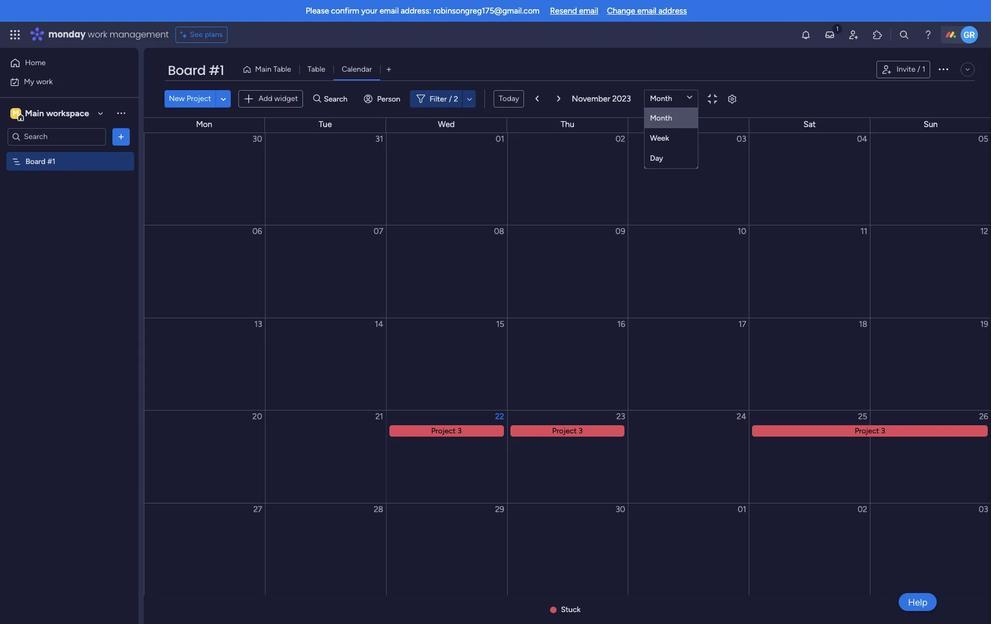 Task type: locate. For each thing, give the bounding box(es) containing it.
0 vertical spatial month
[[650, 94, 673, 103]]

0 horizontal spatial email
[[380, 6, 399, 16]]

1 vertical spatial options image
[[116, 131, 127, 142]]

1 email from the left
[[380, 6, 399, 16]]

/ for 1
[[918, 65, 921, 74]]

board down search in workspace field on the left of the page
[[26, 157, 45, 166]]

/
[[918, 65, 921, 74], [449, 94, 452, 104]]

0 horizontal spatial #1
[[47, 157, 55, 166]]

list box
[[645, 108, 698, 168]]

/ left the 2 in the left top of the page
[[449, 94, 452, 104]]

1 horizontal spatial main
[[255, 65, 272, 74]]

arrow down image
[[463, 92, 476, 105]]

options image
[[937, 62, 950, 75], [116, 131, 127, 142]]

monday
[[48, 28, 86, 41]]

help
[[909, 597, 928, 608]]

plans
[[205, 30, 223, 39]]

0 horizontal spatial board
[[26, 157, 45, 166]]

main table
[[255, 65, 291, 74]]

board up new project
[[168, 61, 206, 79]]

work
[[88, 28, 107, 41], [36, 77, 53, 86]]

table up v2 search icon
[[308, 65, 326, 74]]

email right change
[[638, 6, 657, 16]]

list arrow image
[[557, 96, 561, 102]]

day
[[650, 154, 663, 163]]

1 horizontal spatial #1
[[209, 61, 224, 79]]

board
[[168, 61, 206, 79], [26, 157, 45, 166]]

0 horizontal spatial work
[[36, 77, 53, 86]]

option
[[0, 152, 139, 154]]

2 horizontal spatial email
[[638, 6, 657, 16]]

/ left 1
[[918, 65, 921, 74]]

0 vertical spatial board #1
[[168, 61, 224, 79]]

0 horizontal spatial board #1
[[26, 157, 55, 166]]

help image
[[923, 29, 934, 40]]

see plans
[[190, 30, 223, 39]]

2
[[454, 94, 458, 104]]

0 vertical spatial main
[[255, 65, 272, 74]]

work inside button
[[36, 77, 53, 86]]

fri
[[684, 120, 693, 129]]

month
[[650, 94, 673, 103], [650, 114, 673, 123]]

address
[[659, 6, 687, 16]]

board inside field
[[168, 61, 206, 79]]

main workspace
[[25, 108, 89, 118]]

wed
[[438, 120, 455, 129]]

1 horizontal spatial /
[[918, 65, 921, 74]]

greg robinson image
[[961, 26, 979, 43]]

options image right 1
[[937, 62, 950, 75]]

search everything image
[[899, 29, 910, 40]]

0 vertical spatial work
[[88, 28, 107, 41]]

my work button
[[7, 73, 117, 90]]

person
[[377, 94, 401, 104]]

main up add
[[255, 65, 272, 74]]

select product image
[[10, 29, 21, 40]]

workspace options image
[[116, 108, 127, 119]]

confirm
[[331, 6, 359, 16]]

board #1 inside field
[[168, 61, 224, 79]]

email right resend
[[579, 6, 599, 16]]

work right monday
[[88, 28, 107, 41]]

main right workspace icon
[[25, 108, 44, 118]]

change email address link
[[607, 6, 687, 16]]

widget
[[274, 94, 298, 103]]

email
[[380, 6, 399, 16], [579, 6, 599, 16], [638, 6, 657, 16]]

inbox image
[[825, 29, 836, 40]]

#1
[[209, 61, 224, 79], [47, 157, 55, 166]]

0 horizontal spatial main
[[25, 108, 44, 118]]

board #1 down search in workspace field on the left of the page
[[26, 157, 55, 166]]

/ inside invite / 1 button
[[918, 65, 921, 74]]

0 vertical spatial board
[[168, 61, 206, 79]]

1 vertical spatial #1
[[47, 157, 55, 166]]

#1 up the angle down image
[[209, 61, 224, 79]]

0 horizontal spatial /
[[449, 94, 452, 104]]

email for resend email
[[579, 6, 599, 16]]

email for change email address
[[638, 6, 657, 16]]

2 month from the top
[[650, 114, 673, 123]]

see
[[190, 30, 203, 39]]

1 horizontal spatial options image
[[937, 62, 950, 75]]

my
[[24, 77, 34, 86]]

1 horizontal spatial board #1
[[168, 61, 224, 79]]

1 horizontal spatial board
[[168, 61, 206, 79]]

new
[[169, 94, 185, 103]]

3 email from the left
[[638, 6, 657, 16]]

table inside button
[[273, 65, 291, 74]]

table button
[[299, 61, 334, 78]]

calendar button
[[334, 61, 380, 78]]

invite / 1 button
[[877, 61, 931, 78]]

notifications image
[[801, 29, 812, 40]]

board inside list box
[[26, 157, 45, 166]]

1 vertical spatial main
[[25, 108, 44, 118]]

#1 down search in workspace field on the left of the page
[[47, 157, 55, 166]]

email right your
[[380, 6, 399, 16]]

invite members image
[[849, 29, 860, 40]]

main
[[255, 65, 272, 74], [25, 108, 44, 118]]

month right 2023
[[650, 94, 673, 103]]

november 2023
[[572, 94, 631, 104]]

monday work management
[[48, 28, 169, 41]]

1 vertical spatial board
[[26, 157, 45, 166]]

board #1
[[168, 61, 224, 79], [26, 157, 55, 166]]

/ for 2
[[449, 94, 452, 104]]

project
[[187, 94, 211, 103]]

board #1 up project at the left top of page
[[168, 61, 224, 79]]

board #1 inside list box
[[26, 157, 55, 166]]

1 vertical spatial work
[[36, 77, 53, 86]]

sun
[[924, 120, 938, 129]]

1 vertical spatial board #1
[[26, 157, 55, 166]]

filter
[[430, 94, 447, 104]]

please confirm your email address: robinsongreg175@gmail.com
[[306, 6, 540, 16]]

2 email from the left
[[579, 6, 599, 16]]

1 table from the left
[[273, 65, 291, 74]]

0 horizontal spatial table
[[273, 65, 291, 74]]

None field
[[645, 90, 656, 108]]

workspace
[[46, 108, 89, 118]]

list arrow image
[[536, 96, 539, 102]]

0 vertical spatial /
[[918, 65, 921, 74]]

0 horizontal spatial options image
[[116, 131, 127, 142]]

today button
[[494, 90, 524, 108]]

main inside the "workspace selection" element
[[25, 108, 44, 118]]

Search field
[[321, 91, 354, 106]]

table up the widget
[[273, 65, 291, 74]]

month up week
[[650, 114, 673, 123]]

work right my
[[36, 77, 53, 86]]

2 table from the left
[[308, 65, 326, 74]]

add
[[259, 94, 273, 103]]

angle down image
[[221, 95, 226, 103]]

main inside button
[[255, 65, 272, 74]]

my work
[[24, 77, 53, 86]]

#1 inside field
[[209, 61, 224, 79]]

0 vertical spatial #1
[[209, 61, 224, 79]]

m
[[13, 108, 19, 118]]

1 vertical spatial /
[[449, 94, 452, 104]]

1 horizontal spatial work
[[88, 28, 107, 41]]

table
[[273, 65, 291, 74], [308, 65, 326, 74]]

main table button
[[238, 61, 299, 78]]

options image down workspace options image
[[116, 131, 127, 142]]

add view image
[[387, 65, 391, 74]]

1 vertical spatial month
[[650, 114, 673, 123]]

1 horizontal spatial table
[[308, 65, 326, 74]]

1 horizontal spatial email
[[579, 6, 599, 16]]



Task type: describe. For each thing, give the bounding box(es) containing it.
change
[[607, 6, 636, 16]]

address:
[[401, 6, 432, 16]]

invite / 1
[[897, 65, 926, 74]]

resend email
[[550, 6, 599, 16]]

#1 inside list box
[[47, 157, 55, 166]]

thu
[[561, 120, 575, 129]]

Board #1 field
[[165, 61, 227, 80]]

stuck
[[561, 605, 581, 615]]

apps image
[[873, 29, 883, 40]]

please
[[306, 6, 329, 16]]

1
[[923, 65, 926, 74]]

calendar
[[342, 65, 372, 74]]

workspace selection element
[[10, 107, 91, 121]]

expand board header image
[[964, 65, 973, 74]]

add widget button
[[238, 90, 303, 107]]

v2 search image
[[313, 93, 321, 105]]

help button
[[899, 593, 937, 611]]

see plans button
[[175, 27, 228, 43]]

november
[[572, 94, 611, 104]]

home
[[25, 58, 46, 67]]

sat
[[804, 120, 816, 129]]

workspace image
[[10, 107, 21, 119]]

month inside list box
[[650, 114, 673, 123]]

1 month from the top
[[650, 94, 673, 103]]

management
[[110, 28, 169, 41]]

work for my
[[36, 77, 53, 86]]

list box containing month
[[645, 108, 698, 168]]

add widget
[[259, 94, 298, 103]]

table inside 'button'
[[308, 65, 326, 74]]

new project
[[169, 94, 211, 103]]

main for main table
[[255, 65, 272, 74]]

home button
[[7, 54, 117, 72]]

resend email link
[[550, 6, 599, 16]]

your
[[361, 6, 378, 16]]

tue
[[319, 120, 332, 129]]

week
[[650, 134, 669, 143]]

1 image
[[833, 22, 843, 35]]

new project button
[[165, 90, 216, 108]]

invite
[[897, 65, 916, 74]]

work for monday
[[88, 28, 107, 41]]

filter / 2
[[430, 94, 458, 104]]

robinsongreg175@gmail.com
[[434, 6, 540, 16]]

board #1 list box
[[0, 150, 139, 317]]

change email address
[[607, 6, 687, 16]]

person button
[[360, 90, 407, 108]]

mon
[[196, 120, 212, 129]]

0 vertical spatial options image
[[937, 62, 950, 75]]

resend
[[550, 6, 577, 16]]

main for main workspace
[[25, 108, 44, 118]]

2023
[[613, 94, 631, 104]]

Search in workspace field
[[23, 130, 91, 143]]

today
[[499, 94, 519, 103]]



Task type: vqa. For each thing, say whether or not it's contained in the screenshot.
the Priority field
no



